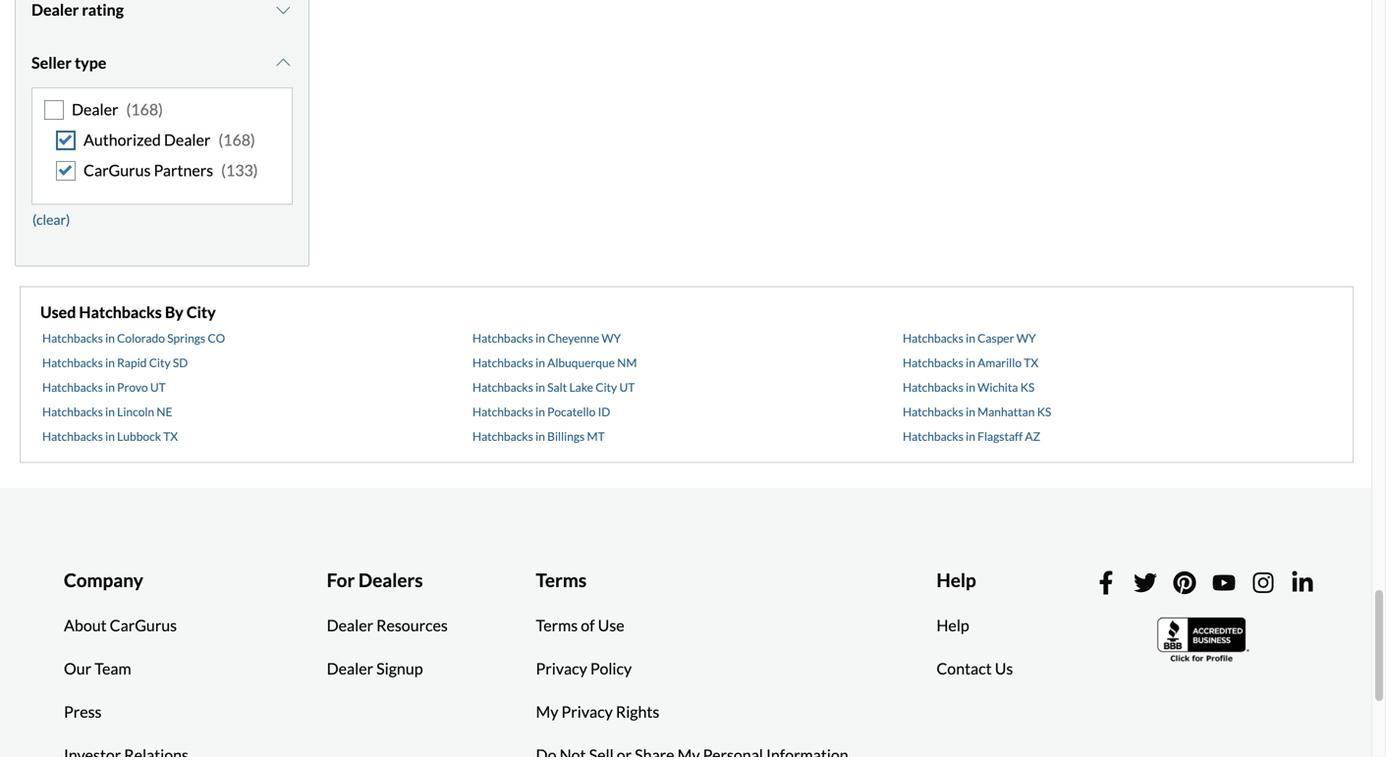 Task type: vqa. For each thing, say whether or not it's contained in the screenshot.
Dealer
yes



Task type: locate. For each thing, give the bounding box(es) containing it.
hatchbacks for hatchbacks in wichita ks
[[903, 380, 964, 395]]

hatchbacks in rapid city sd
[[42, 356, 188, 370]]

hatchbacks in manhattan ks
[[903, 405, 1052, 419]]

casper
[[978, 331, 1014, 345]]

1 vertical spatial terms
[[536, 616, 578, 635]]

hatchbacks for hatchbacks in amarillo tx
[[903, 356, 964, 370]]

contact us
[[937, 659, 1013, 678]]

dealer resources
[[327, 616, 448, 635]]

0 vertical spatial ks
[[1021, 380, 1035, 395]]

(168) up (133)
[[218, 130, 255, 149]]

hatchbacks up hatchbacks in billings mt link
[[473, 405, 533, 419]]

albuquerque
[[547, 356, 615, 370]]

0 vertical spatial city
[[187, 302, 216, 322]]

hatchbacks down hatchbacks in amarillo tx
[[903, 380, 964, 395]]

rights
[[616, 703, 660, 722]]

hatchbacks in provo ut link
[[42, 380, 166, 395]]

my
[[536, 703, 559, 722]]

privacy right my
[[562, 703, 613, 722]]

hatchbacks
[[79, 302, 162, 322], [42, 331, 103, 345], [473, 331, 533, 345], [903, 331, 964, 345], [42, 356, 103, 370], [473, 356, 533, 370], [903, 356, 964, 370], [42, 380, 103, 395], [473, 380, 533, 395], [903, 380, 964, 395], [42, 405, 103, 419], [473, 405, 533, 419], [903, 405, 964, 419], [42, 429, 103, 444], [473, 429, 533, 444], [903, 429, 964, 444]]

in down hatchbacks in pocatello id
[[536, 429, 545, 444]]

press
[[64, 703, 102, 722]]

tx down ne
[[163, 429, 178, 444]]

0 horizontal spatial ut
[[150, 380, 166, 395]]

dealer
[[72, 99, 118, 119], [164, 130, 211, 149], [327, 616, 373, 635], [327, 659, 373, 678]]

used hatchbacks by city
[[40, 302, 216, 322]]

privacy
[[536, 659, 587, 678], [562, 703, 613, 722]]

hatchbacks in wichita ks link
[[903, 380, 1035, 395]]

1 vertical spatial cargurus
[[110, 616, 177, 635]]

1 horizontal spatial wy
[[1017, 331, 1036, 345]]

hatchbacks in cheyenne wy link
[[473, 331, 621, 345]]

in left salt
[[536, 380, 545, 395]]

hatchbacks in rapid city sd link
[[42, 356, 188, 370]]

2 terms from the top
[[536, 616, 578, 635]]

about cargurus link
[[49, 604, 192, 648]]

terms left of
[[536, 616, 578, 635]]

wy up nm
[[602, 331, 621, 345]]

0 horizontal spatial ks
[[1021, 380, 1035, 395]]

in up hatchbacks in billings mt link
[[536, 405, 545, 419]]

hatchbacks up hatchbacks in lincoln ne on the left bottom of page
[[42, 380, 103, 395]]

contact
[[937, 659, 992, 678]]

chevron down image
[[274, 2, 293, 17]]

hatchbacks down the hatchbacks in cheyenne wy
[[473, 356, 533, 370]]

manhattan
[[978, 405, 1035, 419]]

0 vertical spatial (168)
[[126, 99, 163, 119]]

in down hatchbacks in casper wy
[[966, 356, 976, 370]]

ne
[[157, 405, 172, 419]]

ks for hatchbacks in manhattan ks
[[1037, 405, 1052, 419]]

partners
[[154, 161, 213, 180]]

in
[[105, 331, 115, 345], [536, 331, 545, 345], [966, 331, 976, 345], [105, 356, 115, 370], [536, 356, 545, 370], [966, 356, 976, 370], [105, 380, 115, 395], [536, 380, 545, 395], [966, 380, 976, 395], [105, 405, 115, 419], [536, 405, 545, 419], [966, 405, 976, 419], [105, 429, 115, 444], [536, 429, 545, 444], [966, 429, 976, 444]]

hatchbacks up hatchbacks in amarillo tx
[[903, 331, 964, 345]]

hatchbacks down used
[[42, 331, 103, 345]]

in for wichita
[[966, 380, 976, 395]]

hatchbacks up the hatchbacks in colorado springs co
[[79, 302, 162, 322]]

hatchbacks for hatchbacks in cheyenne wy
[[473, 331, 533, 345]]

in up hatchbacks in flagstaff az link
[[966, 405, 976, 419]]

dealer up authorized
[[72, 99, 118, 119]]

in up hatchbacks in albuquerque nm link
[[536, 331, 545, 345]]

in up hatchbacks in lubbock tx link
[[105, 405, 115, 419]]

dealer for dealer signup
[[327, 659, 373, 678]]

hatchbacks for hatchbacks in flagstaff az
[[903, 429, 964, 444]]

1 vertical spatial tx
[[163, 429, 178, 444]]

for
[[327, 569, 355, 592]]

rapid
[[117, 356, 147, 370]]

in left rapid
[[105, 356, 115, 370]]

1 horizontal spatial ks
[[1037, 405, 1052, 419]]

hatchbacks down hatchbacks in lincoln ne on the left bottom of page
[[42, 429, 103, 444]]

1 vertical spatial privacy
[[562, 703, 613, 722]]

(168)
[[126, 99, 163, 119], [218, 130, 255, 149]]

for dealers
[[327, 569, 423, 592]]

privacy policy
[[536, 659, 632, 678]]

0 horizontal spatial city
[[149, 356, 171, 370]]

cargurus
[[84, 161, 151, 180], [110, 616, 177, 635]]

help up contact
[[937, 616, 970, 635]]

hatchbacks in cheyenne wy
[[473, 331, 621, 345]]

1 vertical spatial city
[[149, 356, 171, 370]]

in down hatchbacks in lincoln ne on the left bottom of page
[[105, 429, 115, 444]]

hatchbacks in salt lake city ut
[[473, 380, 635, 395]]

type
[[75, 53, 106, 72]]

flagstaff
[[978, 429, 1023, 444]]

0 vertical spatial privacy
[[536, 659, 587, 678]]

privacy up my
[[536, 659, 587, 678]]

hatchbacks up hatchbacks in albuquerque nm link
[[473, 331, 533, 345]]

terms up terms of use in the left of the page
[[536, 569, 587, 592]]

in down hatchbacks in amarillo tx
[[966, 380, 976, 395]]

us
[[995, 659, 1013, 678]]

ut up ne
[[150, 380, 166, 395]]

billings
[[547, 429, 585, 444]]

2 vertical spatial city
[[596, 380, 617, 395]]

lubbock
[[117, 429, 161, 444]]

(168) up authorized
[[126, 99, 163, 119]]

2 ut from the left
[[619, 380, 635, 395]]

(clear)
[[32, 211, 70, 228]]

press link
[[49, 691, 116, 734]]

lake
[[569, 380, 593, 395]]

our team link
[[49, 648, 146, 691]]

0 vertical spatial tx
[[1024, 356, 1039, 370]]

city right by
[[187, 302, 216, 322]]

1 horizontal spatial tx
[[1024, 356, 1039, 370]]

0 vertical spatial help
[[937, 569, 976, 592]]

city
[[187, 302, 216, 322], [149, 356, 171, 370], [596, 380, 617, 395]]

hatchbacks in flagstaff az link
[[903, 429, 1041, 444]]

salt
[[547, 380, 567, 395]]

hatchbacks down hatchbacks in pocatello id
[[473, 429, 533, 444]]

1 vertical spatial help
[[937, 616, 970, 635]]

hatchbacks in provo ut
[[42, 380, 166, 395]]

hatchbacks for hatchbacks in manhattan ks
[[903, 405, 964, 419]]

in for flagstaff
[[966, 429, 976, 444]]

1 terms from the top
[[536, 569, 587, 592]]

2 wy from the left
[[1017, 331, 1036, 345]]

0 horizontal spatial tx
[[163, 429, 178, 444]]

hatchbacks down hatchbacks in wichita ks link
[[903, 405, 964, 419]]

0 horizontal spatial (168)
[[126, 99, 163, 119]]

hatchbacks up hatchbacks in wichita ks
[[903, 356, 964, 370]]

in for lubbock
[[105, 429, 115, 444]]

seller type
[[31, 53, 106, 72]]

(133)
[[221, 161, 258, 180]]

terms for terms of use
[[536, 616, 578, 635]]

ut down nm
[[619, 380, 635, 395]]

0 horizontal spatial wy
[[602, 331, 621, 345]]

hatchbacks up hatchbacks in provo ut link
[[42, 356, 103, 370]]

wy right casper
[[1017, 331, 1036, 345]]

1 vertical spatial (168)
[[218, 130, 255, 149]]

ks
[[1021, 380, 1035, 395], [1037, 405, 1052, 419]]

in down the hatchbacks in cheyenne wy
[[536, 356, 545, 370]]

ks right 'wichita'
[[1021, 380, 1035, 395]]

dealers
[[359, 569, 423, 592]]

hatchbacks up hatchbacks in pocatello id
[[473, 380, 533, 395]]

in up hatchbacks in rapid city sd link at the top of the page
[[105, 331, 115, 345]]

hatchbacks down hatchbacks in provo ut link
[[42, 405, 103, 419]]

1 horizontal spatial ut
[[619, 380, 635, 395]]

terms
[[536, 569, 587, 592], [536, 616, 578, 635]]

about
[[64, 616, 107, 635]]

1 horizontal spatial (168)
[[218, 130, 255, 149]]

hatchbacks down hatchbacks in manhattan ks link
[[903, 429, 964, 444]]

dealer signup link
[[312, 648, 438, 691]]

city up "id" at the left bottom of the page
[[596, 380, 617, 395]]

in left provo
[[105, 380, 115, 395]]

tx for hatchbacks in lubbock tx
[[163, 429, 178, 444]]

1 wy from the left
[[602, 331, 621, 345]]

help up help link
[[937, 569, 976, 592]]

in for provo
[[105, 380, 115, 395]]

dealer inside "link"
[[327, 616, 373, 635]]

hatchbacks in colorado springs co
[[42, 331, 225, 345]]

0 vertical spatial terms
[[536, 569, 587, 592]]

dealer for dealer resources
[[327, 616, 373, 635]]

dealer down for
[[327, 616, 373, 635]]

ut
[[150, 380, 166, 395], [619, 380, 635, 395]]

in down hatchbacks in manhattan ks link
[[966, 429, 976, 444]]

cargurus up team
[[110, 616, 177, 635]]

wy
[[602, 331, 621, 345], [1017, 331, 1036, 345]]

city left sd on the left of the page
[[149, 356, 171, 370]]

tx
[[1024, 356, 1039, 370], [163, 429, 178, 444]]

ks up az
[[1037, 405, 1052, 419]]

1 vertical spatial ks
[[1037, 405, 1052, 419]]

our team
[[64, 659, 131, 678]]

hatchbacks in manhattan ks link
[[903, 405, 1052, 419]]

tx right amarillo
[[1024, 356, 1039, 370]]

cargurus down authorized
[[84, 161, 151, 180]]

in up hatchbacks in amarillo tx
[[966, 331, 976, 345]]

in for pocatello
[[536, 405, 545, 419]]

1 horizontal spatial city
[[187, 302, 216, 322]]

hatchbacks in colorado springs co link
[[42, 331, 225, 345]]

ks for hatchbacks in wichita ks
[[1021, 380, 1035, 395]]

dealer left signup
[[327, 659, 373, 678]]

authorized
[[84, 130, 161, 149]]

company
[[64, 569, 143, 592]]



Task type: describe. For each thing, give the bounding box(es) containing it.
co
[[208, 331, 225, 345]]

wy for hatchbacks in casper wy
[[1017, 331, 1036, 345]]

use
[[598, 616, 625, 635]]

chevron down image
[[274, 55, 293, 71]]

hatchbacks in wichita ks
[[903, 380, 1035, 395]]

privacy policy link
[[521, 648, 647, 691]]

hatchbacks in albuquerque nm
[[473, 356, 637, 370]]

tx for hatchbacks in amarillo tx
[[1024, 356, 1039, 370]]

hatchbacks in salt lake city ut link
[[473, 380, 635, 395]]

springs
[[167, 331, 205, 345]]

hatchbacks for hatchbacks in provo ut
[[42, 380, 103, 395]]

hatchbacks in casper wy
[[903, 331, 1036, 345]]

in for albuquerque
[[536, 356, 545, 370]]

provo
[[117, 380, 148, 395]]

seller
[[31, 53, 72, 72]]

az
[[1025, 429, 1041, 444]]

used
[[40, 302, 76, 322]]

dealer for dealer (168)
[[72, 99, 118, 119]]

hatchbacks for hatchbacks in billings mt
[[473, 429, 533, 444]]

hatchbacks in lincoln ne
[[42, 405, 172, 419]]

hatchbacks in billings mt
[[473, 429, 605, 444]]

policy
[[590, 659, 632, 678]]

id
[[598, 405, 610, 419]]

cheyenne
[[547, 331, 599, 345]]

hatchbacks for hatchbacks in rapid city sd
[[42, 356, 103, 370]]

in for manhattan
[[966, 405, 976, 419]]

seller type button
[[31, 38, 293, 87]]

0 vertical spatial cargurus
[[84, 161, 151, 180]]

hatchbacks in pocatello id link
[[473, 405, 610, 419]]

in for colorado
[[105, 331, 115, 345]]

(clear) button
[[31, 205, 71, 234]]

dealer (168)
[[72, 99, 163, 119]]

lincoln
[[117, 405, 154, 419]]

in for salt
[[536, 380, 545, 395]]

hatchbacks in amarillo tx link
[[903, 356, 1039, 370]]

terms of use
[[536, 616, 625, 635]]

sd
[[173, 356, 188, 370]]

cargurus partners (133)
[[84, 161, 258, 180]]

our
[[64, 659, 91, 678]]

hatchbacks for hatchbacks in pocatello id
[[473, 405, 533, 419]]

in for lincoln
[[105, 405, 115, 419]]

hatchbacks for hatchbacks in colorado springs co
[[42, 331, 103, 345]]

in for casper
[[966, 331, 976, 345]]

about cargurus
[[64, 616, 177, 635]]

terms for terms
[[536, 569, 587, 592]]

help link
[[922, 604, 984, 648]]

amarillo
[[978, 356, 1022, 370]]

by
[[165, 302, 184, 322]]

hatchbacks in flagstaff az
[[903, 429, 1041, 444]]

in for billings
[[536, 429, 545, 444]]

hatchbacks in pocatello id
[[473, 405, 610, 419]]

hatchbacks for hatchbacks in lubbock tx
[[42, 429, 103, 444]]

contact us link
[[922, 648, 1028, 691]]

pocatello
[[547, 405, 596, 419]]

colorado
[[117, 331, 165, 345]]

team
[[95, 659, 131, 678]]

hatchbacks for hatchbacks in albuquerque nm
[[473, 356, 533, 370]]

dealer up the partners
[[164, 130, 211, 149]]

in for cheyenne
[[536, 331, 545, 345]]

resources
[[376, 616, 448, 635]]

hatchbacks for hatchbacks in lincoln ne
[[42, 405, 103, 419]]

hatchbacks in lubbock tx link
[[42, 429, 178, 444]]

nm
[[617, 356, 637, 370]]

city for by
[[187, 302, 216, 322]]

my privacy rights link
[[521, 691, 674, 734]]

mt
[[587, 429, 605, 444]]

2 help from the top
[[937, 616, 970, 635]]

1 ut from the left
[[150, 380, 166, 395]]

hatchbacks in casper wy link
[[903, 331, 1036, 345]]

2 horizontal spatial city
[[596, 380, 617, 395]]

dealer signup
[[327, 659, 423, 678]]

signup
[[376, 659, 423, 678]]

city for rapid
[[149, 356, 171, 370]]

in for amarillo
[[966, 356, 976, 370]]

terms of use link
[[521, 604, 639, 648]]

in for rapid
[[105, 356, 115, 370]]

of
[[581, 616, 595, 635]]

hatchbacks in lincoln ne link
[[42, 405, 172, 419]]

hatchbacks for hatchbacks in salt lake city ut
[[473, 380, 533, 395]]

wichita
[[978, 380, 1018, 395]]

click for the bbb business review of this auto listing service in cambridge ma image
[[1157, 616, 1252, 665]]

hatchbacks in albuquerque nm link
[[473, 356, 637, 370]]

1 help from the top
[[937, 569, 976, 592]]

my privacy rights
[[536, 703, 660, 722]]

hatchbacks in lubbock tx
[[42, 429, 178, 444]]

hatchbacks in amarillo tx
[[903, 356, 1039, 370]]

wy for hatchbacks in cheyenne wy
[[602, 331, 621, 345]]

hatchbacks for hatchbacks in casper wy
[[903, 331, 964, 345]]

hatchbacks in billings mt link
[[473, 429, 605, 444]]



